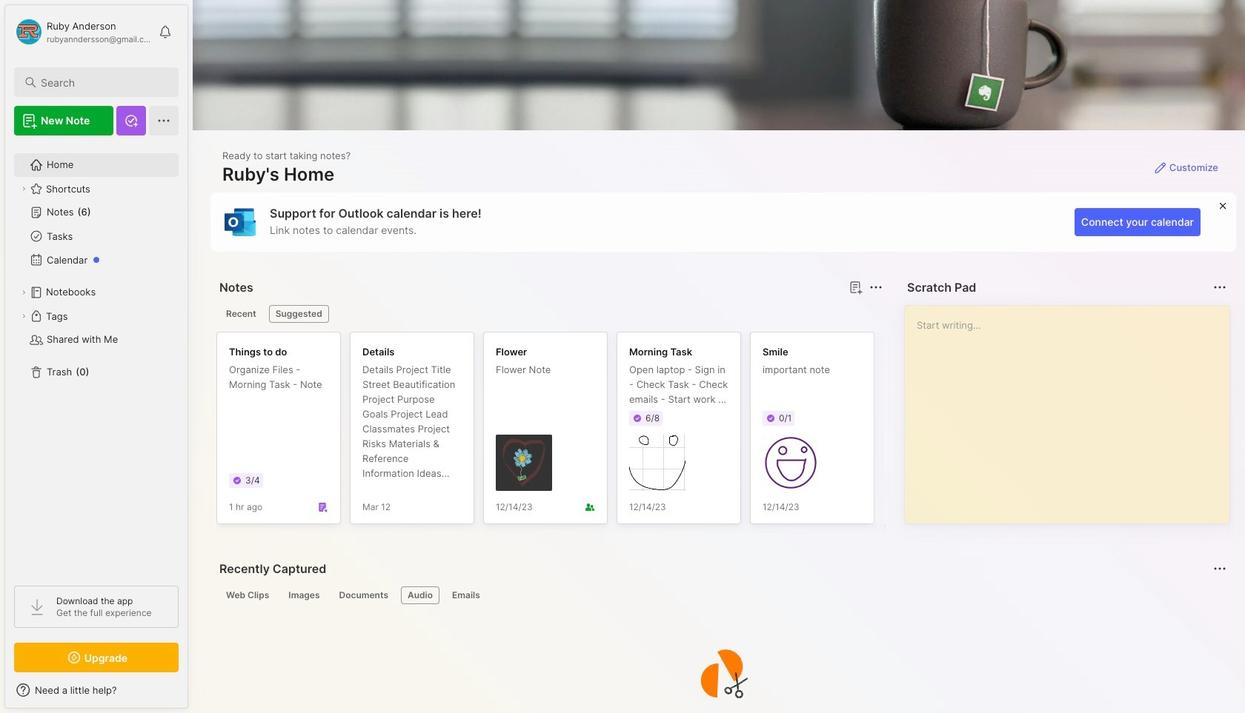 Task type: vqa. For each thing, say whether or not it's contained in the screenshot.
tree inside Main element
yes



Task type: describe. For each thing, give the bounding box(es) containing it.
none search field inside main element
[[41, 73, 165, 91]]

expand notebooks image
[[19, 288, 28, 297]]

Start writing… text field
[[917, 306, 1229, 512]]

1 thumbnail image from the left
[[496, 435, 552, 491]]

tree inside main element
[[5, 145, 188, 573]]

more actions image
[[867, 279, 885, 297]]



Task type: locate. For each thing, give the bounding box(es) containing it.
0 vertical spatial tab list
[[219, 305, 881, 323]]

thumbnail image
[[496, 435, 552, 491], [629, 435, 686, 491], [763, 435, 819, 491]]

Account field
[[14, 17, 151, 47]]

1 tab list from the top
[[219, 305, 881, 323]]

WHAT'S NEW field
[[5, 679, 188, 703]]

None search field
[[41, 73, 165, 91]]

main element
[[0, 0, 193, 714]]

1 vertical spatial tab list
[[219, 587, 1225, 605]]

tab list
[[219, 305, 881, 323], [219, 587, 1225, 605]]

row group
[[216, 332, 1151, 534]]

expand tags image
[[19, 312, 28, 321]]

2 tab list from the top
[[219, 587, 1225, 605]]

click to collapse image
[[187, 686, 198, 704]]

tree
[[5, 145, 188, 573]]

2 thumbnail image from the left
[[629, 435, 686, 491]]

2 horizontal spatial thumbnail image
[[763, 435, 819, 491]]

3 thumbnail image from the left
[[763, 435, 819, 491]]

1 horizontal spatial thumbnail image
[[629, 435, 686, 491]]

tab
[[219, 305, 263, 323], [269, 305, 329, 323], [219, 587, 276, 605], [282, 587, 327, 605], [332, 587, 395, 605], [401, 587, 440, 605], [445, 587, 487, 605]]

0 horizontal spatial thumbnail image
[[496, 435, 552, 491]]

More actions field
[[866, 277, 887, 298]]

Search text field
[[41, 76, 165, 90]]



